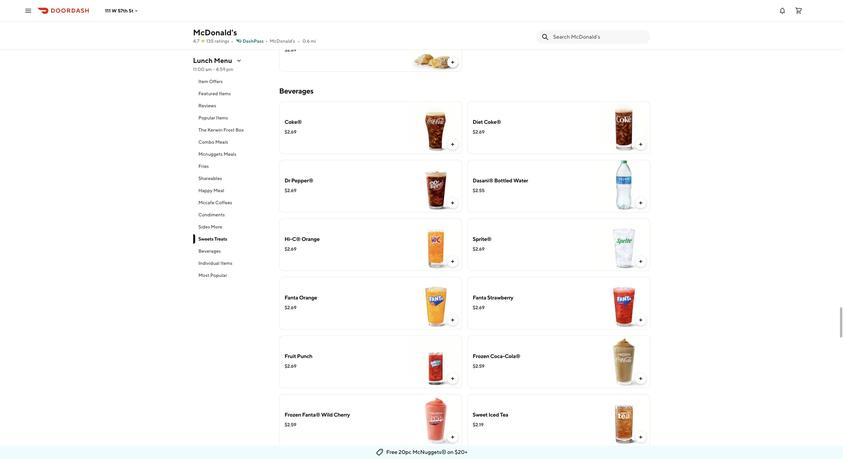 Task type: describe. For each thing, give the bounding box(es) containing it.
add item to cart image for dr pepper®
[[450, 200, 456, 206]]

$2.69 for fanta orange
[[285, 305, 297, 311]]

sweet
[[473, 412, 488, 418]]

add item to cart image for strawberry
[[638, 318, 644, 323]]

hi-c® orange
[[285, 236, 320, 242]]

mccafe coffees
[[199, 200, 232, 205]]

mcdonald's for mcdonald's
[[193, 28, 237, 37]]

frozen for frozen fanta® wild cherry
[[285, 412, 301, 418]]

0 vertical spatial orange
[[302, 236, 320, 242]]

-
[[213, 67, 215, 72]]

fanta strawberry image
[[598, 277, 651, 330]]

menu
[[214, 57, 232, 64]]

item offers button
[[193, 75, 271, 88]]

dr pepper® image
[[410, 160, 462, 213]]

135 ratings •
[[206, 38, 233, 44]]

mcnuggets
[[199, 152, 223, 157]]

tea
[[500, 412, 509, 418]]

frozen coca-cola®
[[473, 353, 521, 360]]

sweet iced tea image
[[598, 394, 651, 447]]

fanta®
[[302, 412, 320, 418]]

strawberry banana smoothie image
[[410, 453, 462, 459]]

add item to cart image for orange
[[450, 318, 456, 323]]

sides more button
[[193, 221, 271, 233]]

happy meal
[[199, 188, 224, 193]]

$2.55
[[473, 188, 485, 193]]

meals for combo meals
[[215, 139, 228, 145]]

sweets
[[199, 236, 214, 242]]

condiments button
[[193, 209, 271, 221]]

sides more
[[199, 224, 222, 230]]

frozen fanta® wild cherry image
[[410, 394, 462, 447]]

0 vertical spatial popular
[[199, 115, 215, 121]]

add item to cart image for frozen fanta® wild cherry
[[450, 435, 456, 440]]

coke® image
[[410, 101, 462, 154]]

mcdonald's • 0.6 mi
[[270, 38, 316, 44]]

$2.89
[[285, 47, 297, 53]]

ratings
[[215, 38, 229, 44]]

the kerwin frost box button
[[193, 124, 271, 136]]

sprite® image
[[598, 219, 651, 271]]

beverages inside beverages button
[[199, 249, 221, 254]]

st
[[129, 8, 134, 13]]

mi
[[311, 38, 316, 44]]

more
[[211, 224, 222, 230]]

items for individual items
[[221, 261, 233, 266]]

111 w 57th st button
[[105, 8, 139, 13]]

mcnuggets meals button
[[193, 148, 271, 160]]

happy meal button
[[193, 185, 271, 197]]

$2.59 for frozen coca-cola®
[[473, 364, 485, 369]]

box
[[236, 127, 244, 133]]

popular items
[[199, 115, 228, 121]]

1 coke® from the left
[[285, 119, 302, 125]]

c®
[[292, 236, 301, 242]]

coffees
[[215, 200, 232, 205]]

11:00 am - 4:59 pm
[[193, 67, 233, 72]]

2 coke® from the left
[[484, 119, 501, 125]]

wild
[[321, 412, 333, 418]]

1 • from the left
[[231, 38, 233, 44]]

holiday pie
[[285, 37, 312, 43]]

free 20pc mcnuggetsⓡ on $20+
[[387, 449, 468, 456]]

frozen fanta® wild cherry
[[285, 412, 350, 418]]

diet
[[473, 119, 483, 125]]

water
[[514, 177, 529, 184]]

items for popular items
[[216, 115, 228, 121]]

most popular button
[[193, 269, 271, 282]]

add item to cart image for dasani® bottled water
[[638, 200, 644, 206]]

most
[[199, 273, 210, 278]]

fruit
[[285, 353, 296, 360]]

fruit punch
[[285, 353, 313, 360]]

$2.19
[[473, 422, 484, 428]]

$2.69 for fruit punch
[[285, 364, 297, 369]]

mcdonald's for mcdonald's • 0.6 mi
[[270, 38, 295, 44]]

notification bell image
[[779, 7, 787, 15]]

$2.69 for dr pepper®
[[285, 188, 297, 193]]

4:59
[[216, 67, 226, 72]]

popular items button
[[193, 112, 271, 124]]

treats
[[214, 236, 227, 242]]

frozen for frozen coca-cola®
[[473, 353, 490, 360]]

$2.69 for hi-c® orange
[[285, 247, 297, 252]]

fanta for fanta orange
[[285, 295, 298, 301]]

kerwin
[[208, 127, 223, 133]]

fruit punch image
[[410, 336, 462, 388]]

holiday
[[285, 37, 303, 43]]

add item to cart image for fruit punch
[[450, 376, 456, 382]]

frost
[[224, 127, 235, 133]]

$2.59 for frozen fanta® wild cherry
[[285, 422, 297, 428]]

offers
[[209, 79, 223, 84]]

individual items
[[199, 261, 233, 266]]

add item to cart image for hi-c® orange
[[450, 259, 456, 264]]

dasani® bottled water image
[[598, 160, 651, 213]]

dasani® bottled water
[[473, 177, 529, 184]]

57th
[[118, 8, 128, 13]]

sides
[[199, 224, 210, 230]]

add item to cart image for diet coke®
[[638, 142, 644, 147]]

free
[[387, 449, 398, 456]]

on
[[448, 449, 454, 456]]

combo meals
[[199, 139, 228, 145]]

iced
[[489, 412, 499, 418]]

meal
[[214, 188, 224, 193]]



Task type: locate. For each thing, give the bounding box(es) containing it.
• right dashpass at the top of the page
[[266, 38, 268, 44]]

2 fanta from the left
[[473, 295, 487, 301]]

combo
[[199, 139, 215, 145]]

• right the ratings
[[231, 38, 233, 44]]

0 vertical spatial meals
[[215, 139, 228, 145]]

dasani®
[[473, 177, 494, 184]]

meals down combo meals button
[[224, 152, 237, 157]]

the
[[199, 127, 207, 133]]

0 items, open order cart image
[[795, 7, 803, 15]]

fanta orange
[[285, 295, 317, 301]]

0 horizontal spatial fanta
[[285, 295, 298, 301]]

135
[[206, 38, 214, 44]]

• for dashpass •
[[266, 38, 268, 44]]

111
[[105, 8, 111, 13]]

0 horizontal spatial coke®
[[285, 119, 302, 125]]

orange
[[302, 236, 320, 242], [299, 295, 317, 301]]

11:00
[[193, 67, 205, 72]]

mccafe
[[199, 200, 215, 205]]

1 horizontal spatial fanta
[[473, 295, 487, 301]]

fries
[[199, 164, 209, 169]]

fanta strawberry
[[473, 295, 514, 301]]

w
[[112, 8, 117, 13]]

$2.59 down frozen fanta® wild cherry at the bottom left
[[285, 422, 297, 428]]

sprite®
[[473, 236, 492, 242]]

items up reviews button
[[219, 91, 231, 96]]

mcdonald's up $2.89
[[270, 38, 295, 44]]

0 horizontal spatial $2.59
[[285, 422, 297, 428]]

pepper®
[[291, 177, 313, 184]]

fries button
[[193, 160, 271, 172]]

4.7
[[193, 38, 200, 44]]

0 horizontal spatial frozen
[[285, 412, 301, 418]]

hi-
[[285, 236, 292, 242]]

$2.59
[[473, 364, 485, 369], [285, 422, 297, 428]]

frozen coca-cola® image
[[598, 336, 651, 388]]

items
[[219, 91, 231, 96], [216, 115, 228, 121], [221, 261, 233, 266]]

dashpass •
[[243, 38, 268, 44]]

add item to cart image
[[450, 60, 456, 65], [638, 142, 644, 147], [450, 200, 456, 206], [638, 200, 644, 206], [450, 259, 456, 264], [450, 376, 456, 382], [450, 435, 456, 440], [638, 435, 644, 440]]

$2.69 for diet coke®
[[473, 129, 485, 135]]

sweet iced tea
[[473, 412, 509, 418]]

punch
[[297, 353, 313, 360]]

items up the kerwin frost box
[[216, 115, 228, 121]]

1 horizontal spatial coke®
[[484, 119, 501, 125]]

pie
[[304, 37, 312, 43]]

holiday pie image
[[410, 19, 462, 72]]

1 vertical spatial frozen
[[285, 412, 301, 418]]

individual items button
[[193, 257, 271, 269]]

diet coke® image
[[598, 101, 651, 154]]

popular down reviews
[[199, 115, 215, 121]]

meals inside button
[[224, 152, 237, 157]]

mcdonald's up 135 ratings •
[[193, 28, 237, 37]]

frozen
[[473, 353, 490, 360], [285, 412, 301, 418]]

popular down individual items
[[210, 273, 227, 278]]

2 horizontal spatial •
[[298, 38, 300, 44]]

lunch menu
[[193, 57, 232, 64]]

• left "0.6"
[[298, 38, 300, 44]]

0 horizontal spatial mcdonald's
[[193, 28, 237, 37]]

cherry
[[334, 412, 350, 418]]

fanta orange image
[[410, 277, 462, 330]]

0 vertical spatial $2.59
[[473, 364, 485, 369]]

items up most popular button
[[221, 261, 233, 266]]

am
[[205, 67, 212, 72]]

pm
[[227, 67, 233, 72]]

dr pepper®
[[285, 177, 313, 184]]

20pc
[[399, 449, 412, 456]]

mcnuggets meals
[[199, 152, 237, 157]]

meals down the kerwin frost box
[[215, 139, 228, 145]]

•
[[231, 38, 233, 44], [266, 38, 268, 44], [298, 38, 300, 44]]

$2.59 down frozen coca-cola®
[[473, 364, 485, 369]]

menus image
[[236, 58, 242, 63]]

beverages
[[279, 87, 314, 95], [199, 249, 221, 254]]

condiments
[[199, 212, 225, 218]]

frozen left the coca-
[[473, 353, 490, 360]]

1 horizontal spatial $2.59
[[473, 364, 485, 369]]

sweets treats
[[199, 236, 227, 242]]

beverages button
[[193, 245, 271, 257]]

dr
[[285, 177, 291, 184]]

combo meals button
[[193, 136, 271, 148]]

$2.69 for sprite®
[[473, 247, 485, 252]]

featured items button
[[193, 88, 271, 100]]

0 horizontal spatial beverages
[[199, 249, 221, 254]]

frozen left the fanta®
[[285, 412, 301, 418]]

1 horizontal spatial mcdonald's
[[270, 38, 295, 44]]

strawberry
[[488, 295, 514, 301]]

reviews button
[[193, 100, 271, 112]]

dashpass
[[243, 38, 264, 44]]

3 • from the left
[[298, 38, 300, 44]]

featured items
[[199, 91, 231, 96]]

hi-c® orange image
[[410, 219, 462, 271]]

meals for mcnuggets meals
[[224, 152, 237, 157]]

mcnuggetsⓡ
[[413, 449, 447, 456]]

add item to cart image
[[450, 142, 456, 147], [638, 259, 644, 264], [450, 318, 456, 323], [638, 318, 644, 323], [638, 376, 644, 382]]

1 vertical spatial orange
[[299, 295, 317, 301]]

1 vertical spatial beverages
[[199, 249, 221, 254]]

Item Search search field
[[554, 33, 645, 41]]

0 horizontal spatial •
[[231, 38, 233, 44]]

add item to cart image for coca-
[[638, 376, 644, 382]]

0 vertical spatial items
[[219, 91, 231, 96]]

item
[[199, 79, 208, 84]]

popular
[[199, 115, 215, 121], [210, 273, 227, 278]]

0.6
[[303, 38, 310, 44]]

the kerwin frost box
[[199, 127, 244, 133]]

2 • from the left
[[266, 38, 268, 44]]

0 vertical spatial beverages
[[279, 87, 314, 95]]

happy
[[199, 188, 213, 193]]

shareables
[[199, 176, 222, 181]]

diet coke®
[[473, 119, 501, 125]]

items for featured items
[[219, 91, 231, 96]]

0 vertical spatial mcdonald's
[[193, 28, 237, 37]]

fanta for fanta strawberry
[[473, 295, 487, 301]]

item offers
[[199, 79, 223, 84]]

1 horizontal spatial frozen
[[473, 353, 490, 360]]

1 vertical spatial $2.59
[[285, 422, 297, 428]]

1 horizontal spatial beverages
[[279, 87, 314, 95]]

111 w 57th st
[[105, 8, 134, 13]]

meals inside button
[[215, 139, 228, 145]]

reviews
[[199, 103, 216, 108]]

1 horizontal spatial •
[[266, 38, 268, 44]]

featured
[[199, 91, 218, 96]]

open menu image
[[24, 7, 32, 15]]

1 fanta from the left
[[285, 295, 298, 301]]

1 vertical spatial popular
[[210, 273, 227, 278]]

bottled
[[495, 177, 513, 184]]

1 vertical spatial items
[[216, 115, 228, 121]]

cola®
[[505, 353, 521, 360]]

add item to cart image for sweet iced tea
[[638, 435, 644, 440]]

• for mcdonald's • 0.6 mi
[[298, 38, 300, 44]]

1 vertical spatial mcdonald's
[[270, 38, 295, 44]]

lunch
[[193, 57, 213, 64]]

0 vertical spatial frozen
[[473, 353, 490, 360]]

2 vertical spatial items
[[221, 261, 233, 266]]

shareables button
[[193, 172, 271, 185]]

1 vertical spatial meals
[[224, 152, 237, 157]]

$2.69 for fanta strawberry
[[473, 305, 485, 311]]

mccafe coffees button
[[193, 197, 271, 209]]

$2.69 for coke®
[[285, 129, 297, 135]]



Task type: vqa. For each thing, say whether or not it's contained in the screenshot.
the bottommost Pickup button
no



